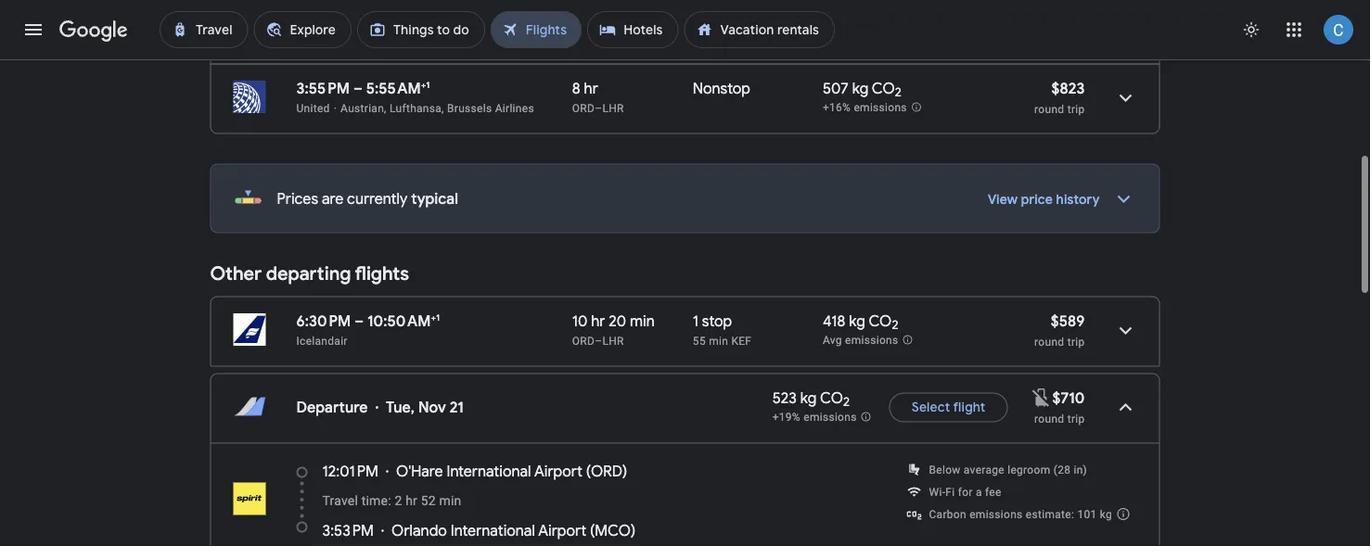 Task type: locate. For each thing, give the bounding box(es) containing it.
1 up 55
[[693, 312, 699, 331]]

trip
[[1068, 103, 1085, 116], [1068, 336, 1085, 349], [1068, 413, 1085, 426]]

Arrival time: 8:15 AM on  Wednesday, November 22. text field
[[367, 9, 429, 28]]

6:30 pm for 8:15 am
[[297, 9, 351, 28]]

– down 45
[[595, 32, 603, 45]]

1 right 10:50 am
[[436, 312, 440, 323]]

nonstop flight. element for –
[[693, 79, 751, 101]]

other departing flights
[[210, 262, 409, 286]]

kg inside the 403 kg co -8% emissions
[[853, 9, 870, 28]]

– up austrian,
[[354, 79, 363, 98]]

austrian, lufthansa, brussels airlines
[[341, 102, 534, 115]]

1 vertical spatial round
[[1035, 336, 1065, 349]]

leaves o'hare international airport at 3:55 pm on tuesday, november 21 and arrives at heathrow airport at 5:55 am on wednesday, november 22. element
[[297, 79, 430, 98]]

ord for airport
[[591, 462, 623, 481]]

1 round from the top
[[1035, 103, 1065, 116]]

orlando
[[392, 522, 447, 541]]

trip for $589
[[1068, 336, 1085, 349]]

1 nonstop flight. element from the top
[[693, 9, 751, 31]]

0 horizontal spatial )
[[623, 462, 628, 481]]

kg right 403
[[853, 9, 870, 28]]

round
[[1035, 103, 1065, 116], [1035, 336, 1065, 349], [1035, 413, 1065, 426]]

Departure time: 12:01 PM. text field
[[323, 462, 379, 481]]

lhr inside '10 hr 20 min ord – lhr'
[[603, 335, 624, 348]]

co for 418
[[869, 312, 892, 331]]

2 for 418
[[892, 318, 899, 333]]

select
[[912, 400, 951, 416]]

2 for 523
[[844, 395, 850, 410]]

airport left mco
[[539, 522, 587, 541]]

trip inside $589 round trip
[[1068, 336, 1085, 349]]

kg
[[853, 9, 870, 28], [853, 79, 869, 98], [849, 312, 866, 331], [801, 389, 817, 408], [1101, 508, 1113, 521]]

2 for 507
[[895, 85, 902, 100]]

kg inside the 523 kg co 2
[[801, 389, 817, 408]]

wi-fi for a fee
[[930, 486, 1002, 499]]

trip inside $823 round trip
[[1068, 103, 1085, 116]]

1 up the british airways, iberia, finnair
[[425, 9, 429, 21]]

20
[[609, 312, 627, 331]]

airport up orlando international airport ( mco )
[[534, 462, 583, 481]]

2 vertical spatial trip
[[1068, 413, 1085, 426]]

(
[[586, 462, 591, 481], [590, 522, 595, 541]]

10:50 am
[[367, 312, 431, 331]]

change appearance image
[[1230, 7, 1274, 52]]

418 kg co 2
[[823, 312, 899, 333]]

round down the $823 text field at the top
[[1035, 103, 1065, 116]]

0 vertical spatial lhr
[[603, 32, 624, 45]]

+ inside 3:55 pm – 5:55 am + 1
[[421, 79, 426, 90]]

Departure time: 6:30 PM. text field
[[297, 312, 351, 331]]

min right 45
[[623, 9, 647, 28]]

history
[[1057, 192, 1100, 208]]

emissions right the 8%
[[845, 33, 899, 46]]

departing
[[266, 262, 351, 286]]

view price history
[[988, 192, 1100, 208]]

2 vertical spatial lhr
[[603, 335, 624, 348]]

price
[[1022, 192, 1054, 208]]

0 vertical spatial round
[[1035, 103, 1065, 116]]

round down $589 text field
[[1035, 336, 1065, 349]]

lhr inside 7 hr 45 min ord – lhr
[[603, 32, 624, 45]]

leaves o'hare international airport at 6:30 pm on tuesday, november 21 and arrives at heathrow airport at 10:50 am on wednesday, november 22. element
[[297, 312, 440, 331]]

kg up +16% emissions
[[853, 79, 869, 98]]

co up avg emissions
[[869, 312, 892, 331]]

kg up avg emissions
[[849, 312, 866, 331]]

ord inside 7 hr 45 min ord – lhr
[[572, 32, 595, 45]]

1 vertical spatial lhr
[[603, 102, 624, 115]]

2 6:30 pm from the top
[[297, 312, 351, 331]]

hr inside 7 hr 45 min ord – lhr
[[584, 9, 598, 28]]

typical
[[411, 189, 459, 208]]

– down the total duration 8 hr. element
[[595, 102, 603, 115]]

6:30 pm – 10:50 am + 1
[[297, 312, 440, 331]]

kef
[[732, 335, 752, 348]]

hr right 8
[[584, 79, 598, 98]]

2 inside "418 kg co 2"
[[892, 318, 899, 333]]

hr inside the 8 hr ord – lhr
[[584, 79, 598, 98]]

ord for 45
[[572, 32, 595, 45]]

1 vertical spatial )
[[631, 522, 636, 541]]

kg inside 507 kg co 2
[[853, 79, 869, 98]]

co
[[873, 9, 896, 28], [872, 79, 895, 98], [869, 312, 892, 331], [820, 389, 844, 408]]

8%
[[827, 33, 842, 46]]

523
[[773, 389, 797, 408]]

for
[[958, 486, 973, 499]]

2 vertical spatial round
[[1035, 413, 1065, 426]]

1 stop flight. element
[[693, 312, 733, 334]]

1 vertical spatial trip
[[1068, 336, 1085, 349]]

co inside the 523 kg co 2
[[820, 389, 844, 408]]

min right 20
[[630, 312, 655, 331]]

3:55 pm – 5:55 am + 1
[[297, 79, 430, 98]]

Arrival time: 5:55 AM on  Wednesday, November 22. text field
[[366, 79, 430, 98]]

1 inside 1 stop 55 min kef
[[693, 312, 699, 331]]

round down this price for this flight doesn't include overhead bin access. if you need a carry-on bag, use the bags filter to update prices. image on the bottom of page
[[1035, 413, 1065, 426]]

emissions down "418 kg co 2"
[[846, 334, 899, 347]]

kg up +19% emissions
[[801, 389, 817, 408]]

0 vertical spatial trip
[[1068, 103, 1085, 116]]

7
[[572, 9, 580, 28]]

– inside '10 hr 20 min ord – lhr'
[[595, 335, 603, 348]]

below
[[930, 464, 961, 477]]

8
[[572, 79, 581, 98]]

21
[[450, 398, 464, 417]]

international for o'hare
[[447, 462, 531, 481]]

avg emissions
[[823, 334, 899, 347]]

lhr
[[603, 32, 624, 45], [603, 102, 624, 115], [603, 335, 624, 348]]

1 vertical spatial nonstop flight. element
[[693, 79, 751, 101]]

6:30 pm for 10:50 am
[[297, 312, 351, 331]]

2 up +19% emissions
[[844, 395, 850, 410]]

american
[[297, 32, 346, 45]]

1 vertical spatial +
[[421, 79, 426, 90]]

emissions for 523
[[804, 411, 857, 424]]

2 inside the 523 kg co 2
[[844, 395, 850, 410]]

fi
[[946, 486, 955, 499]]

co up +16% emissions
[[872, 79, 895, 98]]

1
[[425, 9, 429, 21], [426, 79, 430, 90], [436, 312, 440, 323], [693, 312, 699, 331]]

austrian,
[[341, 102, 387, 115]]

avg
[[823, 334, 843, 347]]

brussels
[[447, 102, 492, 115]]

legroom
[[1008, 464, 1051, 477]]

1 horizontal spatial )
[[631, 522, 636, 541]]

min inside 7 hr 45 min ord – lhr
[[623, 9, 647, 28]]

6:30 pm up icelandair
[[297, 312, 351, 331]]

Departure time: 6:30 PM. text field
[[297, 9, 351, 28]]

nonstop
[[693, 9, 751, 28], [693, 79, 751, 98]]

 image
[[376, 399, 379, 417]]

) for mco
[[631, 522, 636, 541]]

2 up avg emissions
[[892, 318, 899, 333]]

6:30 pm up american
[[297, 9, 351, 28]]

523 kg co 2
[[773, 389, 850, 410]]

1 vertical spatial airport
[[539, 522, 587, 541]]

time:
[[362, 494, 391, 509]]

lufthansa,
[[390, 102, 444, 115]]

2 inside 507 kg co 2
[[895, 85, 902, 100]]

1 6:30 pm from the top
[[297, 9, 351, 28]]

this price for this flight doesn't include overhead bin access. if you need a carry-on bag, use the bags filter to update prices. image
[[1031, 387, 1053, 409]]

nov
[[419, 398, 446, 417]]

prices are currently typical
[[277, 189, 459, 208]]

1 vertical spatial 6:30 pm
[[297, 312, 351, 331]]

lhr down 45
[[603, 32, 624, 45]]

2
[[895, 85, 902, 100], [892, 318, 899, 333], [844, 395, 850, 410], [395, 494, 402, 509]]

main menu image
[[22, 19, 45, 41]]

ord up mco
[[591, 462, 623, 481]]

1 inside 3:55 pm – 5:55 am + 1
[[426, 79, 430, 90]]

round inside $589 round trip
[[1035, 336, 1065, 349]]

lhr down the total duration 8 hr. element
[[603, 102, 624, 115]]

1 inside 6:30 pm – 10:50 am + 1
[[436, 312, 440, 323]]

+16%
[[823, 101, 851, 114]]

1 vertical spatial international
[[451, 522, 535, 541]]

min inside 1 stop 55 min kef
[[709, 335, 729, 348]]

trip down $589 text field
[[1068, 336, 1085, 349]]

+ inside 6:30 pm – 10:50 am + 1
[[431, 312, 436, 323]]

1 up austrian, lufthansa, brussels airlines
[[426, 79, 430, 90]]

airlines
[[495, 102, 534, 115]]

hr right 7
[[584, 9, 598, 28]]

10 hr 20 min ord – lhr
[[572, 312, 655, 348]]

co right 403
[[873, 9, 896, 28]]

1 for 10:50 am
[[436, 312, 440, 323]]

emissions down 507 kg co 2
[[854, 101, 908, 114]]

united
[[297, 102, 330, 115]]

ord down 8
[[572, 102, 595, 115]]

international up orlando international airport ( mco )
[[447, 462, 531, 481]]

round inside $823 round trip
[[1035, 103, 1065, 116]]

1 lhr from the top
[[603, 32, 624, 45]]

co inside "418 kg co 2"
[[869, 312, 892, 331]]

min for 7 hr 45 min
[[623, 9, 647, 28]]

leaves o'hare international airport at 6:30 pm on tuesday, november 21 and arrives at heathrow airport at 8:15 am on wednesday, november 22. element
[[297, 9, 429, 28]]

currently
[[347, 189, 408, 208]]

a
[[976, 486, 983, 499]]

hr
[[584, 9, 598, 28], [584, 79, 598, 98], [591, 312, 606, 331], [406, 494, 418, 509]]

co inside 507 kg co 2
[[872, 79, 895, 98]]

min right 52
[[439, 494, 462, 509]]

$812
[[1054, 9, 1085, 28]]

+
[[420, 9, 425, 21], [421, 79, 426, 90], [431, 312, 436, 323]]

min right 55
[[709, 335, 729, 348]]

– down total duration 10 hr 20 min. element at bottom
[[595, 335, 603, 348]]

tue, nov 21
[[386, 398, 464, 417]]

1 vertical spatial nonstop
[[693, 79, 751, 98]]

3 trip from the top
[[1068, 413, 1085, 426]]

ord down 10 on the left bottom of page
[[572, 335, 595, 348]]

101
[[1078, 508, 1098, 521]]

trip down $823
[[1068, 103, 1085, 116]]

+ for 5:55 am
[[421, 79, 426, 90]]

kg for 507
[[853, 79, 869, 98]]

3 lhr from the top
[[603, 335, 624, 348]]

trip down $710 on the right of page
[[1068, 413, 1085, 426]]

icelandair
[[297, 335, 348, 348]]

1 nonstop from the top
[[693, 9, 751, 28]]

hr for 45
[[584, 9, 598, 28]]

co for 403
[[873, 9, 896, 28]]

o'hare international airport ( ord )
[[396, 462, 628, 481]]

lhr down 20
[[603, 335, 624, 348]]

0 vertical spatial nonstop
[[693, 9, 751, 28]]

0 vertical spatial +
[[420, 9, 425, 21]]

are
[[322, 189, 344, 208]]

1 stop 55 min kef
[[693, 312, 752, 348]]

+ inside 6:30 pm – 8:15 am + 1
[[420, 9, 425, 21]]

2 lhr from the top
[[603, 102, 624, 115]]

nonstop flight. element
[[693, 9, 751, 31], [693, 79, 751, 101]]

418
[[823, 312, 846, 331]]

2 round from the top
[[1035, 336, 1065, 349]]

) for ord
[[623, 462, 628, 481]]

co up +19% emissions
[[820, 389, 844, 408]]

+16% emissions
[[823, 101, 908, 114]]

0 vertical spatial (
[[586, 462, 591, 481]]

– inside 7 hr 45 min ord – lhr
[[595, 32, 603, 45]]

0 vertical spatial international
[[447, 462, 531, 481]]

hr right 10 on the left bottom of page
[[591, 312, 606, 331]]

1 inside 6:30 pm – 8:15 am + 1
[[425, 9, 429, 21]]

0 vertical spatial )
[[623, 462, 628, 481]]

1 trip from the top
[[1068, 103, 1085, 116]]

min
[[623, 9, 647, 28], [630, 312, 655, 331], [709, 335, 729, 348], [439, 494, 462, 509]]

2 trip from the top
[[1068, 336, 1085, 349]]

emissions
[[845, 33, 899, 46], [854, 101, 908, 114], [846, 334, 899, 347], [804, 411, 857, 424], [970, 508, 1023, 521]]

emissions down the 523 kg co 2
[[804, 411, 857, 424]]

507 kg co 2
[[823, 79, 902, 100]]

0 vertical spatial 6:30 pm
[[297, 9, 351, 28]]

– inside the 8 hr ord – lhr
[[595, 102, 603, 115]]

2 vertical spatial +
[[431, 312, 436, 323]]

international down the 'o'hare international airport ( ord )'
[[451, 522, 535, 541]]

–
[[355, 9, 364, 28], [595, 32, 603, 45], [354, 79, 363, 98], [595, 102, 603, 115], [355, 312, 364, 331], [595, 335, 603, 348]]

2 nonstop flight. element from the top
[[693, 79, 751, 101]]

0 vertical spatial airport
[[534, 462, 583, 481]]

1 vertical spatial (
[[590, 522, 595, 541]]

2 up +16% emissions
[[895, 85, 902, 100]]

lhr for 20
[[603, 335, 624, 348]]

below average legroom (28 in)
[[930, 464, 1088, 477]]

kg inside "418 kg co 2"
[[849, 312, 866, 331]]

 image
[[334, 102, 337, 115]]

min inside '10 hr 20 min ord – lhr'
[[630, 312, 655, 331]]

nonstop for –
[[693, 79, 751, 98]]

3 round from the top
[[1035, 413, 1065, 426]]

2 nonstop from the top
[[693, 79, 751, 98]]

prices
[[277, 189, 319, 208]]

0 vertical spatial nonstop flight. element
[[693, 9, 751, 31]]

co inside the 403 kg co -8% emissions
[[873, 9, 896, 28]]

8:15 am
[[367, 9, 420, 28]]

ord inside '10 hr 20 min ord – lhr'
[[572, 335, 595, 348]]

ord down 7
[[572, 32, 595, 45]]

hr inside '10 hr 20 min ord – lhr'
[[591, 312, 606, 331]]



Task type: vqa. For each thing, say whether or not it's contained in the screenshot.
Arrival time: 10:30 PM. Text Box
no



Task type: describe. For each thing, give the bounding box(es) containing it.
select flight button
[[890, 386, 1008, 430]]

min for 10 hr 20 min
[[630, 312, 655, 331]]

british
[[357, 32, 390, 45]]

estimate:
[[1026, 508, 1075, 521]]

$823 round trip
[[1035, 79, 1085, 116]]

select flight
[[912, 400, 986, 416]]

45
[[602, 9, 619, 28]]

wi-
[[930, 486, 946, 499]]

+ for 10:50 am
[[431, 312, 436, 323]]

+19%
[[773, 411, 801, 424]]

tue,
[[386, 398, 415, 417]]

hr for ord
[[584, 79, 598, 98]]

2 right time:
[[395, 494, 402, 509]]

kg for 403
[[853, 9, 870, 28]]

british airways, iberia, finnair
[[357, 32, 511, 45]]

1 for 5:55 am
[[426, 79, 430, 90]]

co for 507
[[872, 79, 895, 98]]

departure
[[297, 398, 368, 417]]

emissions for 418
[[846, 334, 899, 347]]

(28
[[1054, 464, 1071, 477]]

orlando international airport ( mco )
[[392, 522, 636, 541]]

nonstop for min
[[693, 9, 751, 28]]

ord inside the 8 hr ord – lhr
[[572, 102, 595, 115]]

carbon
[[930, 508, 967, 521]]

round trip
[[1035, 413, 1085, 426]]

Arrival time: 3:53 PM. text field
[[323, 522, 374, 541]]

airport for o'hare international airport
[[534, 462, 583, 481]]

international for orlando
[[451, 522, 535, 541]]

stop
[[702, 312, 733, 331]]

$710
[[1053, 389, 1085, 408]]

total duration 8 hr. element
[[572, 79, 693, 101]]

-
[[824, 33, 827, 46]]

8 hr ord – lhr
[[572, 79, 624, 115]]

$589 round trip
[[1035, 312, 1085, 349]]

3:55 pm
[[297, 79, 350, 98]]

other
[[210, 262, 262, 286]]

507
[[823, 79, 849, 98]]

– right 6:30 pm text box
[[355, 312, 364, 331]]

fee
[[986, 486, 1002, 499]]

55
[[693, 335, 706, 348]]

ord for 20
[[572, 335, 595, 348]]

+ for 8:15 am
[[420, 9, 425, 21]]

kg for 418
[[849, 312, 866, 331]]

flight details. leaves o'hare international airport at 3:55 pm on tuesday, november 21 and arrives at heathrow airport at 5:55 am on wednesday, november 22. image
[[1104, 76, 1149, 120]]

3:53 pm
[[323, 522, 374, 541]]

iberia,
[[440, 32, 472, 45]]

nonstop flight. element for min
[[693, 9, 751, 31]]

flight
[[954, 400, 986, 416]]

carbon emissions estimate: 101 kg
[[930, 508, 1113, 521]]

403
[[823, 9, 850, 28]]

total duration 7 hr 45 min. element
[[572, 9, 693, 31]]

hr left 52
[[406, 494, 418, 509]]

+19% emissions
[[773, 411, 857, 424]]

Arrival time: 10:50 AM on  Wednesday, November 22. text field
[[367, 312, 440, 331]]

flight details. leaves o'hare international airport at 6:30 pm on tuesday, november 21 and arrives at heathrow airport at 10:50 am on wednesday, november 22. image
[[1104, 309, 1149, 353]]

carbon emissions estimate: 101 kilograms element
[[930, 508, 1113, 521]]

kg for 523
[[801, 389, 817, 408]]

10
[[572, 312, 588, 331]]

mco
[[595, 522, 631, 541]]

7 hr 45 min ord – lhr
[[572, 9, 647, 45]]

5:55 am
[[366, 79, 421, 98]]

lhr inside the 8 hr ord – lhr
[[603, 102, 624, 115]]

52
[[421, 494, 436, 509]]

round for $589
[[1035, 336, 1065, 349]]

kg right 101
[[1101, 508, 1113, 521]]

travel
[[323, 494, 358, 509]]

min for 1 stop
[[709, 335, 729, 348]]

$823
[[1052, 79, 1085, 98]]

710 US dollars text field
[[1053, 389, 1085, 408]]

1 for 8:15 am
[[425, 9, 429, 21]]

$589
[[1051, 312, 1085, 331]]

layover (1 of 1) is a 55 min layover at keflavík international airport in reykjavík. element
[[693, 334, 814, 349]]

– up british
[[355, 9, 364, 28]]

hr for 20
[[591, 312, 606, 331]]

view price history image
[[1102, 177, 1147, 221]]

view
[[988, 192, 1018, 208]]

12:01 pm
[[323, 462, 379, 481]]

( for mco
[[590, 522, 595, 541]]

403 kg co -8% emissions
[[823, 9, 899, 46]]

6:30 pm – 8:15 am + 1
[[297, 9, 429, 28]]

co for 523
[[820, 389, 844, 408]]

flights
[[355, 262, 409, 286]]

emissions for 507
[[854, 101, 908, 114]]

trip for $823
[[1068, 103, 1085, 116]]

emissions inside the 403 kg co -8% emissions
[[845, 33, 899, 46]]

o'hare
[[396, 462, 443, 481]]

round for $823
[[1035, 103, 1065, 116]]

Departure time: 3:55 PM. text field
[[297, 79, 350, 98]]

airport for orlando international airport
[[539, 522, 587, 541]]

823 US dollars text field
[[1052, 79, 1085, 98]]

812 US dollars text field
[[1054, 9, 1085, 28]]

emissions down fee
[[970, 508, 1023, 521]]

589 US dollars text field
[[1051, 312, 1085, 331]]

( for ord
[[586, 462, 591, 481]]

lhr for 45
[[603, 32, 624, 45]]

average
[[964, 464, 1005, 477]]

total duration 10 hr 20 min. element
[[572, 312, 693, 334]]

finnair
[[475, 32, 511, 45]]

airways,
[[393, 32, 437, 45]]

travel time: 2 hr 52 min
[[323, 494, 462, 509]]

in)
[[1074, 464, 1088, 477]]



